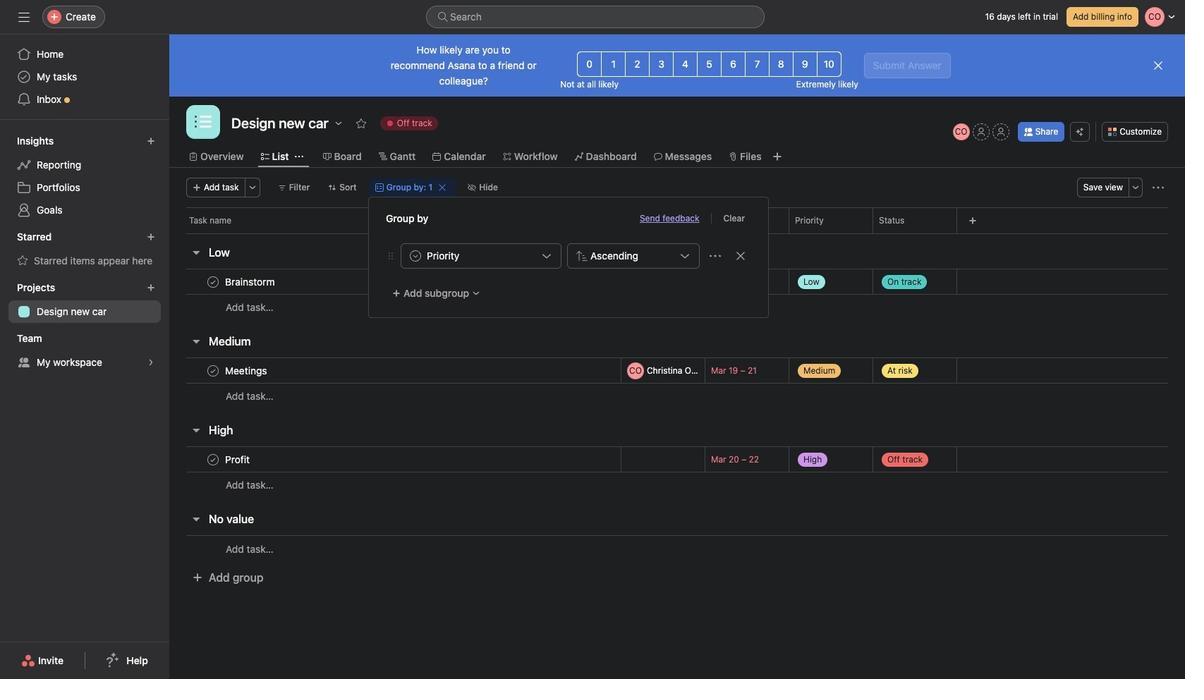 Task type: describe. For each thing, give the bounding box(es) containing it.
header medium tree grid
[[169, 358, 1186, 409]]

Mark complete checkbox
[[205, 274, 222, 290]]

header high tree grid
[[169, 447, 1186, 498]]

mark complete checkbox for task name text field
[[205, 451, 222, 468]]

profit cell
[[169, 447, 621, 473]]

projects element
[[0, 275, 169, 326]]

more actions image
[[248, 184, 257, 192]]

starred element
[[0, 224, 169, 275]]

header low tree grid
[[169, 269, 1186, 320]]

task name text field for header medium 'tree grid'
[[222, 364, 271, 378]]

add tab image
[[772, 151, 783, 162]]

collapse task list for this group image for mark complete checkbox inside the meetings cell
[[191, 336, 202, 347]]

meetings cell
[[169, 358, 621, 384]]

3 collapse task list for this group image from the top
[[191, 514, 202, 525]]

hide sidebar image
[[18, 11, 30, 23]]

manage project members image
[[953, 124, 970, 140]]

collapse task list for this group image
[[191, 247, 202, 258]]

Task name text field
[[222, 453, 254, 467]]

list image
[[195, 114, 212, 131]]

ask ai image
[[1077, 128, 1085, 136]]

task name text field for header low 'tree grid'
[[222, 275, 279, 289]]

brainstorm cell
[[169, 269, 621, 295]]

new insights image
[[147, 137, 155, 145]]

dismiss image
[[1153, 60, 1165, 71]]

mark complete checkbox for task name text box inside meetings cell
[[205, 362, 222, 379]]



Task type: locate. For each thing, give the bounding box(es) containing it.
task name text field inside meetings cell
[[222, 364, 271, 378]]

add field image
[[969, 217, 978, 225]]

show menu image
[[710, 251, 721, 262]]

add items to starred image
[[147, 233, 155, 241]]

Task name text field
[[222, 275, 279, 289], [222, 364, 271, 378]]

collapse task list for this group image
[[191, 336, 202, 347], [191, 425, 202, 436], [191, 514, 202, 525]]

1 task name text field from the top
[[222, 275, 279, 289]]

insights element
[[0, 128, 169, 224]]

mark complete image inside brainstorm cell
[[205, 274, 222, 290]]

1 vertical spatial mark complete checkbox
[[205, 451, 222, 468]]

see details, my workspace image
[[147, 359, 155, 367]]

2 vertical spatial mark complete image
[[205, 451, 222, 468]]

add to starred image
[[356, 118, 367, 129]]

mark complete checkbox right see details, my workspace image
[[205, 362, 222, 379]]

2 mark complete image from the top
[[205, 362, 222, 379]]

1 vertical spatial task name text field
[[222, 364, 271, 378]]

mark complete checkbox inside meetings cell
[[205, 362, 222, 379]]

0 vertical spatial collapse task list for this group image
[[191, 336, 202, 347]]

mark complete image right new project or portfolio icon
[[205, 274, 222, 290]]

2 task name text field from the top
[[222, 364, 271, 378]]

clear image
[[439, 184, 447, 192]]

Mark complete checkbox
[[205, 362, 222, 379], [205, 451, 222, 468]]

mark complete image inside meetings cell
[[205, 362, 222, 379]]

remove image
[[736, 251, 747, 262]]

list box
[[426, 6, 765, 28]]

3 mark complete image from the top
[[205, 451, 222, 468]]

task name text field inside brainstorm cell
[[222, 275, 279, 289]]

new project or portfolio image
[[147, 284, 155, 292]]

mark complete checkbox inside profit cell
[[205, 451, 222, 468]]

2 vertical spatial collapse task list for this group image
[[191, 514, 202, 525]]

mark complete image for task name text field
[[205, 451, 222, 468]]

collapse task list for this group image for mark complete checkbox in profit cell
[[191, 425, 202, 436]]

None radio
[[602, 52, 626, 77], [625, 52, 650, 77], [697, 52, 722, 77], [817, 52, 842, 77], [602, 52, 626, 77], [625, 52, 650, 77], [697, 52, 722, 77], [817, 52, 842, 77]]

mark complete image for task name text box inside meetings cell
[[205, 362, 222, 379]]

global element
[[0, 35, 169, 119]]

1 vertical spatial mark complete image
[[205, 362, 222, 379]]

mark complete image for task name text box in brainstorm cell
[[205, 274, 222, 290]]

1 mark complete image from the top
[[205, 274, 222, 290]]

show options for due date column image
[[769, 217, 778, 225]]

mark complete checkbox left task name text field
[[205, 451, 222, 468]]

mark complete image left task name text field
[[205, 451, 222, 468]]

mark complete image inside profit cell
[[205, 451, 222, 468]]

dialog
[[369, 198, 769, 318]]

1 collapse task list for this group image from the top
[[191, 336, 202, 347]]

mark complete image right see details, my workspace image
[[205, 362, 222, 379]]

2 collapse task list for this group image from the top
[[191, 425, 202, 436]]

teams element
[[0, 326, 169, 377]]

option group
[[578, 52, 842, 77]]

None radio
[[578, 52, 602, 77], [649, 52, 674, 77], [673, 52, 698, 77], [721, 52, 746, 77], [745, 52, 770, 77], [769, 52, 794, 77], [793, 52, 818, 77], [578, 52, 602, 77], [649, 52, 674, 77], [673, 52, 698, 77], [721, 52, 746, 77], [745, 52, 770, 77], [769, 52, 794, 77], [793, 52, 818, 77]]

0 vertical spatial mark complete image
[[205, 274, 222, 290]]

1 vertical spatial collapse task list for this group image
[[191, 425, 202, 436]]

mark complete image
[[205, 274, 222, 290], [205, 362, 222, 379], [205, 451, 222, 468]]

tab actions image
[[295, 152, 303, 161]]

row
[[169, 208, 1186, 234], [186, 233, 1169, 234], [169, 269, 1186, 295], [169, 294, 1186, 320], [169, 358, 1186, 384], [169, 383, 1186, 409], [169, 447, 1186, 473], [169, 472, 1186, 498], [169, 536, 1186, 563]]

1 mark complete checkbox from the top
[[205, 362, 222, 379]]

0 vertical spatial task name text field
[[222, 275, 279, 289]]

0 vertical spatial mark complete checkbox
[[205, 362, 222, 379]]

2 mark complete checkbox from the top
[[205, 451, 222, 468]]



Task type: vqa. For each thing, say whether or not it's contained in the screenshot.
the topmost Mark complete icon
yes



